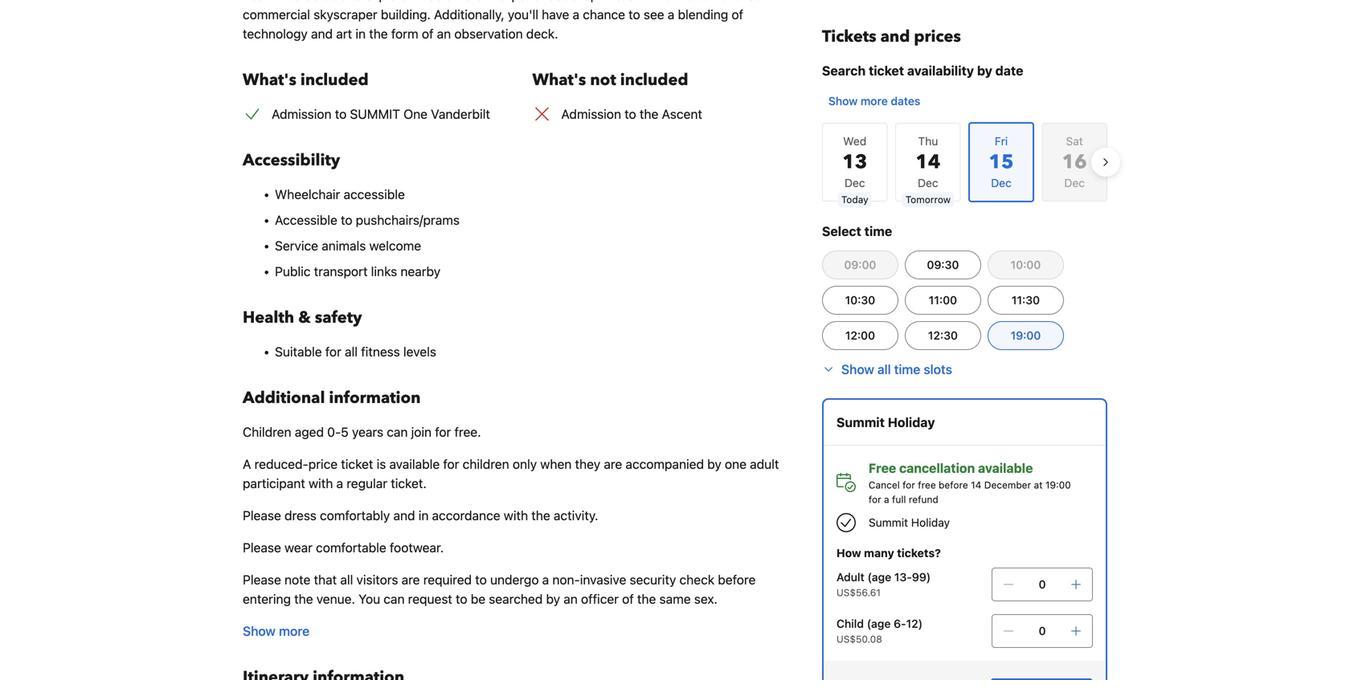 Task type: describe. For each thing, give the bounding box(es) containing it.
public transport links nearby
[[275, 264, 441, 279]]

please for please wear comfortable footwear.
[[243, 541, 281, 556]]

dress
[[285, 508, 317, 524]]

all inside please note that all visitors are required to undergo a non-invasive security check before entering the venue. you can request to be searched by an officer of the same sex.
[[340, 573, 353, 588]]

0 vertical spatial ticket
[[869, 63, 904, 78]]

free
[[869, 461, 896, 476]]

10:00
[[1011, 258, 1041, 272]]

visitors
[[357, 573, 398, 588]]

non-
[[553, 573, 580, 588]]

reduced-
[[255, 457, 308, 472]]

manhattan's
[[655, 0, 727, 3]]

dates
[[891, 94, 921, 108]]

(age for child
[[867, 618, 891, 631]]

free cancellation available cancel for free before 14 december at 19:00 for a full refund
[[869, 461, 1071, 506]]

activity.
[[554, 508, 598, 524]]

show for show more
[[243, 624, 276, 639]]

children
[[243, 425, 291, 440]]

invasive
[[580, 573, 626, 588]]

be inside you'll also be able to explore three different experiences atop midtown manhattan's tallest commercial skyscraper building. additionally, you'll have a chance to see a blending of technology and art in the form of an observation deck.
[[304, 0, 319, 3]]

ticket.
[[391, 476, 427, 492]]

at
[[1034, 480, 1043, 491]]

how many tickets?
[[837, 547, 941, 560]]

technology
[[243, 26, 308, 41]]

service
[[275, 238, 318, 254]]

to down midtown
[[629, 7, 640, 22]]

building.
[[381, 7, 431, 22]]

a down the atop
[[573, 7, 580, 22]]

ascent
[[662, 107, 702, 122]]

one
[[404, 107, 428, 122]]

before inside please note that all visitors are required to undergo a non-invasive security check before entering the venue. you can request to be searched by an officer of the same sex.
[[718, 573, 756, 588]]

1 vertical spatial with
[[504, 508, 528, 524]]

blending
[[678, 7, 728, 22]]

0-
[[327, 425, 341, 440]]

(age for adult
[[868, 571, 892, 584]]

0 vertical spatial all
[[345, 344, 358, 360]]

0 vertical spatial of
[[732, 7, 744, 22]]

accordance
[[432, 508, 500, 524]]

0 vertical spatial time
[[865, 224, 892, 239]]

thu 14 dec tomorrow
[[906, 135, 951, 205]]

commercial
[[243, 7, 310, 22]]

to up skyscraper
[[351, 0, 362, 3]]

sat 16 dec
[[1062, 135, 1087, 190]]

time inside show all time slots button
[[894, 362, 921, 377]]

us$56.61
[[837, 588, 881, 599]]

searched
[[489, 592, 543, 607]]

required
[[423, 573, 472, 588]]

when
[[540, 457, 572, 472]]

12:00
[[845, 329, 875, 342]]

tickets?
[[897, 547, 941, 560]]

0 vertical spatial holiday
[[888, 415, 935, 430]]

undergo
[[490, 573, 539, 588]]

and inside you'll also be able to explore three different experiences atop midtown manhattan's tallest commercial skyscraper building. additionally, you'll have a chance to see a blending of technology and art in the form of an observation deck.
[[311, 26, 333, 41]]

form
[[391, 26, 419, 41]]

today
[[841, 194, 869, 205]]

show all time slots button
[[822, 360, 952, 379]]

see
[[644, 7, 664, 22]]

able
[[323, 0, 347, 3]]

search
[[822, 63, 866, 78]]

midtown
[[602, 0, 652, 3]]

admission for not
[[561, 107, 621, 122]]

child (age 6-12) us$50.08
[[837, 618, 923, 645]]

wheelchair accessible
[[275, 187, 405, 202]]

0 horizontal spatial of
[[422, 26, 434, 41]]

to up service animals welcome
[[341, 213, 352, 228]]

only
[[513, 457, 537, 472]]

the down security
[[637, 592, 656, 607]]

deck.
[[526, 26, 558, 41]]

available inside free cancellation available cancel for free before 14 december at 19:00 for a full refund
[[978, 461, 1033, 476]]

11:30
[[1012, 294, 1040, 307]]

dec for 14
[[918, 176, 939, 190]]

a inside a reduced-price ticket is available for children only when they are accompanied by one adult participant with a regular ticket.
[[336, 476, 343, 492]]

1 included from the left
[[301, 69, 369, 91]]

three
[[412, 0, 442, 3]]

links
[[371, 264, 397, 279]]

accessibility
[[243, 150, 340, 172]]

select time
[[822, 224, 892, 239]]

the inside you'll also be able to explore three different experiences atop midtown manhattan's tallest commercial skyscraper building. additionally, you'll have a chance to see a blending of technology and art in the form of an observation deck.
[[369, 26, 388, 41]]

what's not included
[[532, 69, 688, 91]]

regular
[[347, 476, 388, 492]]

adult (age 13-99) us$56.61
[[837, 571, 931, 599]]

december
[[984, 480, 1031, 491]]

wheelchair
[[275, 187, 340, 202]]

all inside show all time slots button
[[878, 362, 891, 377]]

2 horizontal spatial and
[[881, 26, 910, 48]]

security
[[630, 573, 676, 588]]

0 vertical spatial can
[[387, 425, 408, 440]]

welcome
[[369, 238, 421, 254]]

a right see
[[668, 7, 675, 22]]

1 vertical spatial summit holiday
[[869, 516, 950, 530]]

an inside you'll also be able to explore three different experiences atop midtown manhattan's tallest commercial skyscraper building. additionally, you'll have a chance to see a blending of technology and art in the form of an observation deck.
[[437, 26, 451, 41]]

you'll
[[508, 7, 539, 22]]

0 for adult (age 13-99)
[[1039, 578, 1046, 592]]

tallest
[[731, 0, 766, 3]]

art
[[336, 26, 352, 41]]

atop
[[572, 0, 598, 3]]

availability
[[907, 63, 974, 78]]

sex.
[[694, 592, 718, 607]]

for up full on the right
[[903, 480, 915, 491]]

&
[[298, 307, 311, 329]]

region containing 13
[[809, 116, 1120, 209]]

wed 13 dec today
[[841, 135, 869, 205]]

aged
[[295, 425, 324, 440]]

explore
[[366, 0, 408, 3]]

experiences
[[498, 0, 569, 3]]

comfortable
[[316, 541, 386, 556]]

accompanied
[[626, 457, 704, 472]]

to down required
[[456, 592, 467, 607]]

please wear comfortable footwear.
[[243, 541, 444, 556]]

2 included from the left
[[620, 69, 688, 91]]

additional
[[243, 387, 325, 410]]

footwear.
[[390, 541, 444, 556]]

what's for what's included
[[243, 69, 297, 91]]

adult
[[750, 457, 779, 472]]

an inside please note that all visitors are required to undergo a non-invasive security check before entering the venue. you can request to be searched by an officer of the same sex.
[[564, 592, 578, 607]]

safety
[[315, 307, 362, 329]]



Task type: vqa. For each thing, say whether or not it's contained in the screenshot.
USD
no



Task type: locate. For each thing, give the bounding box(es) containing it.
sat
[[1066, 135, 1083, 148]]

0 vertical spatial are
[[604, 457, 622, 472]]

can inside please note that all visitors are required to undergo a non-invasive security check before entering the venue. you can request to be searched by an officer of the same sex.
[[384, 592, 405, 607]]

note
[[285, 573, 311, 588]]

0 vertical spatial an
[[437, 26, 451, 41]]

for left children
[[443, 457, 459, 472]]

1 horizontal spatial dec
[[918, 176, 939, 190]]

all right that
[[340, 573, 353, 588]]

please dress comfortably and in accordance with the activity.
[[243, 508, 598, 524]]

all left fitness
[[345, 344, 358, 360]]

more left dates
[[861, 94, 888, 108]]

1 horizontal spatial an
[[564, 592, 578, 607]]

suitable
[[275, 344, 322, 360]]

what's for what's not included
[[532, 69, 586, 91]]

show for show more dates
[[829, 94, 858, 108]]

of inside please note that all visitors are required to undergo a non-invasive security check before entering the venue. you can request to be searched by an officer of the same sex.
[[622, 592, 634, 607]]

with inside a reduced-price ticket is available for children only when they are accompanied by one adult participant with a regular ticket.
[[309, 476, 333, 492]]

1 admission from the left
[[272, 107, 332, 122]]

2 vertical spatial of
[[622, 592, 634, 607]]

a inside free cancellation available cancel for free before 14 december at 19:00 for a full refund
[[884, 494, 890, 506]]

1 what's from the left
[[243, 69, 297, 91]]

available up ticket.
[[389, 457, 440, 472]]

show more
[[243, 624, 310, 639]]

please down participant
[[243, 508, 281, 524]]

date
[[996, 63, 1024, 78]]

adult
[[837, 571, 865, 584]]

2 0 from the top
[[1039, 625, 1046, 638]]

holiday up cancellation
[[888, 415, 935, 430]]

dec inside sat 16 dec
[[1065, 176, 1085, 190]]

16
[[1062, 149, 1087, 176]]

for down safety
[[325, 344, 342, 360]]

show more button
[[243, 622, 310, 641]]

please for please dress comfortably and in accordance with the activity.
[[243, 508, 281, 524]]

be right also at the left
[[304, 0, 319, 3]]

ticket inside a reduced-price ticket is available for children only when they are accompanied by one adult participant with a regular ticket.
[[341, 457, 373, 472]]

more inside button
[[861, 94, 888, 108]]

ticket
[[869, 63, 904, 78], [341, 457, 373, 472]]

1 vertical spatial 14
[[971, 480, 982, 491]]

1 vertical spatial of
[[422, 26, 434, 41]]

can left join
[[387, 425, 408, 440]]

show all time slots
[[842, 362, 952, 377]]

14 inside thu 14 dec tomorrow
[[916, 149, 941, 176]]

nearby
[[401, 264, 441, 279]]

0 horizontal spatial included
[[301, 69, 369, 91]]

14 down thu
[[916, 149, 941, 176]]

1 please from the top
[[243, 508, 281, 524]]

1 vertical spatial be
[[471, 592, 486, 607]]

please for please note that all visitors are required to undergo a non-invasive security check before entering the venue. you can request to be searched by an officer of the same sex.
[[243, 573, 281, 588]]

before down cancellation
[[939, 480, 968, 491]]

please left 'wear'
[[243, 541, 281, 556]]

dec for 13
[[845, 176, 865, 190]]

1 vertical spatial 19:00
[[1046, 480, 1071, 491]]

are inside a reduced-price ticket is available for children only when they are accompanied by one adult participant with a regular ticket.
[[604, 457, 622, 472]]

2 horizontal spatial by
[[977, 63, 993, 78]]

region
[[809, 116, 1120, 209]]

additionally,
[[434, 7, 505, 22]]

a reduced-price ticket is available for children only when they are accompanied by one adult participant with a regular ticket.
[[243, 457, 779, 492]]

by left one
[[707, 457, 722, 472]]

19:00 inside free cancellation available cancel for free before 14 december at 19:00 for a full refund
[[1046, 480, 1071, 491]]

what's included
[[243, 69, 369, 91]]

that
[[314, 573, 337, 588]]

public
[[275, 264, 311, 279]]

included up "admission to the ascent"
[[620, 69, 688, 91]]

full
[[892, 494, 906, 506]]

available up december
[[978, 461, 1033, 476]]

available
[[389, 457, 440, 472], [978, 461, 1033, 476]]

time left the slots
[[894, 362, 921, 377]]

they
[[575, 457, 601, 472]]

what's down technology
[[243, 69, 297, 91]]

is
[[377, 457, 386, 472]]

a inside please note that all visitors are required to undergo a non-invasive security check before entering the venue. you can request to be searched by an officer of the same sex.
[[542, 573, 549, 588]]

free
[[918, 480, 936, 491]]

0 horizontal spatial available
[[389, 457, 440, 472]]

0 horizontal spatial before
[[718, 573, 756, 588]]

are up 'request'
[[402, 573, 420, 588]]

all left the slots
[[878, 362, 891, 377]]

prices
[[914, 26, 961, 48]]

be down required
[[471, 592, 486, 607]]

also
[[277, 0, 301, 3]]

1 horizontal spatial are
[[604, 457, 622, 472]]

1 vertical spatial 0
[[1039, 625, 1046, 638]]

1 0 from the top
[[1039, 578, 1046, 592]]

of right the form
[[422, 26, 434, 41]]

1 horizontal spatial in
[[419, 508, 429, 524]]

in right 'art'
[[356, 26, 366, 41]]

summit holiday
[[837, 415, 935, 430], [869, 516, 950, 530]]

2 vertical spatial by
[[546, 592, 560, 607]]

by down non-
[[546, 592, 560, 607]]

more down entering
[[279, 624, 310, 639]]

a left full on the right
[[884, 494, 890, 506]]

a left non-
[[542, 573, 549, 588]]

2 admission from the left
[[561, 107, 621, 122]]

are right 'they'
[[604, 457, 622, 472]]

children aged 0-5 years can join for free.
[[243, 425, 481, 440]]

2 please from the top
[[243, 541, 281, 556]]

in up footwear.
[[419, 508, 429, 524]]

a down the price
[[336, 476, 343, 492]]

0 vertical spatial with
[[309, 476, 333, 492]]

tickets
[[822, 26, 877, 48]]

wear
[[285, 541, 313, 556]]

2 dec from the left
[[918, 176, 939, 190]]

by inside please note that all visitors are required to undergo a non-invasive security check before entering the venue. you can request to be searched by an officer of the same sex.
[[546, 592, 560, 607]]

1 vertical spatial before
[[718, 573, 756, 588]]

tickets and prices
[[822, 26, 961, 48]]

the left the form
[[369, 26, 388, 41]]

0 vertical spatial by
[[977, 63, 993, 78]]

0 vertical spatial 14
[[916, 149, 941, 176]]

(age inside adult (age 13-99) us$56.61
[[868, 571, 892, 584]]

3 dec from the left
[[1065, 176, 1085, 190]]

one
[[725, 457, 747, 472]]

1 horizontal spatial be
[[471, 592, 486, 607]]

2 vertical spatial please
[[243, 573, 281, 588]]

0 horizontal spatial ticket
[[341, 457, 373, 472]]

service animals welcome
[[275, 238, 421, 254]]

1 horizontal spatial before
[[939, 480, 968, 491]]

1 vertical spatial holiday
[[911, 516, 950, 530]]

0 horizontal spatial more
[[279, 624, 310, 639]]

what's
[[243, 69, 297, 91], [532, 69, 586, 91]]

show inside button
[[829, 94, 858, 108]]

all
[[345, 344, 358, 360], [878, 362, 891, 377], [340, 573, 353, 588]]

0 vertical spatial (age
[[868, 571, 892, 584]]

the down "note"
[[294, 592, 313, 607]]

can
[[387, 425, 408, 440], [384, 592, 405, 607]]

0 horizontal spatial dec
[[845, 176, 865, 190]]

and down ticket.
[[393, 508, 415, 524]]

dec down 16
[[1065, 176, 1085, 190]]

be inside please note that all visitors are required to undergo a non-invasive security check before entering the venue. you can request to be searched by an officer of the same sex.
[[471, 592, 486, 607]]

1 horizontal spatial what's
[[532, 69, 586, 91]]

0 vertical spatial show
[[829, 94, 858, 108]]

2 what's from the left
[[532, 69, 586, 91]]

show down '12:00'
[[842, 362, 874, 377]]

1 vertical spatial in
[[419, 508, 429, 524]]

12:30
[[928, 329, 958, 342]]

1 horizontal spatial available
[[978, 461, 1033, 476]]

and left 'art'
[[311, 26, 333, 41]]

summit holiday down full on the right
[[869, 516, 950, 530]]

by
[[977, 63, 993, 78], [707, 457, 722, 472], [546, 592, 560, 607]]

0 horizontal spatial and
[[311, 26, 333, 41]]

cancellation
[[899, 461, 975, 476]]

dec inside thu 14 dec tomorrow
[[918, 176, 939, 190]]

please inside please note that all visitors are required to undergo a non-invasive security check before entering the venue. you can request to be searched by an officer of the same sex.
[[243, 573, 281, 588]]

be
[[304, 0, 319, 3], [471, 592, 486, 607]]

5
[[341, 425, 349, 440]]

in inside you'll also be able to explore three different experiences atop midtown manhattan's tallest commercial skyscraper building. additionally, you'll have a chance to see a blending of technology and art in the form of an observation deck.
[[356, 26, 366, 41]]

1 horizontal spatial with
[[504, 508, 528, 524]]

0 vertical spatial 0
[[1039, 578, 1046, 592]]

you
[[359, 592, 380, 607]]

0 vertical spatial before
[[939, 480, 968, 491]]

additional information
[[243, 387, 421, 410]]

admission for included
[[272, 107, 332, 122]]

animals
[[322, 238, 366, 254]]

14 inside free cancellation available cancel for free before 14 december at 19:00 for a full refund
[[971, 480, 982, 491]]

for down cancel
[[869, 494, 881, 506]]

2 horizontal spatial of
[[732, 7, 744, 22]]

to right required
[[475, 573, 487, 588]]

ticket up show more dates
[[869, 63, 904, 78]]

1 vertical spatial time
[[894, 362, 921, 377]]

to left summit
[[335, 107, 347, 122]]

14 left december
[[971, 480, 982, 491]]

dec up tomorrow
[[918, 176, 939, 190]]

0 horizontal spatial in
[[356, 26, 366, 41]]

years
[[352, 425, 383, 440]]

19:00 down 11:30
[[1011, 329, 1041, 342]]

more inside button
[[279, 624, 310, 639]]

0 horizontal spatial 14
[[916, 149, 941, 176]]

1 horizontal spatial by
[[707, 457, 722, 472]]

accessible to pushchairs/prams
[[275, 213, 460, 228]]

to
[[351, 0, 362, 3], [629, 7, 640, 22], [335, 107, 347, 122], [625, 107, 636, 122], [341, 213, 352, 228], [475, 573, 487, 588], [456, 592, 467, 607]]

please up entering
[[243, 573, 281, 588]]

1 vertical spatial summit
[[869, 516, 908, 530]]

and left prices
[[881, 26, 910, 48]]

(age inside child (age 6-12) us$50.08
[[867, 618, 891, 631]]

before right check
[[718, 573, 756, 588]]

child
[[837, 618, 864, 631]]

for inside a reduced-price ticket is available for children only when they are accompanied by one adult participant with a regular ticket.
[[443, 457, 459, 472]]

(age left 13- in the right of the page
[[868, 571, 892, 584]]

show for show all time slots
[[842, 362, 874, 377]]

show
[[829, 94, 858, 108], [842, 362, 874, 377], [243, 624, 276, 639]]

an down additionally,
[[437, 26, 451, 41]]

more
[[861, 94, 888, 108], [279, 624, 310, 639]]

an down non-
[[564, 592, 578, 607]]

1 vertical spatial all
[[878, 362, 891, 377]]

show down the search
[[829, 94, 858, 108]]

1 vertical spatial (age
[[867, 618, 891, 631]]

2 vertical spatial all
[[340, 573, 353, 588]]

for right join
[[435, 425, 451, 440]]

0 horizontal spatial with
[[309, 476, 333, 492]]

us$50.08
[[837, 634, 882, 645]]

with down a reduced-price ticket is available for children only when they are accompanied by one adult participant with a regular ticket.
[[504, 508, 528, 524]]

thu
[[918, 135, 938, 148]]

0 horizontal spatial an
[[437, 26, 451, 41]]

summit holiday up free
[[837, 415, 935, 430]]

1 horizontal spatial 19:00
[[1046, 480, 1071, 491]]

1 horizontal spatial included
[[620, 69, 688, 91]]

accessible
[[275, 213, 337, 228]]

1 vertical spatial ticket
[[341, 457, 373, 472]]

0 vertical spatial please
[[243, 508, 281, 524]]

09:00
[[844, 258, 876, 272]]

included down 'art'
[[301, 69, 369, 91]]

select
[[822, 224, 862, 239]]

2 vertical spatial show
[[243, 624, 276, 639]]

comfortably
[[320, 508, 390, 524]]

0 horizontal spatial be
[[304, 0, 319, 3]]

the left ascent
[[640, 107, 659, 122]]

of down tallest
[[732, 7, 744, 22]]

19:00
[[1011, 329, 1041, 342], [1046, 480, 1071, 491]]

1 dec from the left
[[845, 176, 865, 190]]

1 horizontal spatial of
[[622, 592, 634, 607]]

0 for child (age 6-12)
[[1039, 625, 1046, 638]]

by left date
[[977, 63, 993, 78]]

refund
[[909, 494, 939, 506]]

by inside a reduced-price ticket is available for children only when they are accompanied by one adult participant with a regular ticket.
[[707, 457, 722, 472]]

of right officer
[[622, 592, 634, 607]]

dec inside wed 13 dec today
[[845, 176, 865, 190]]

1 vertical spatial show
[[842, 362, 874, 377]]

summit down full on the right
[[869, 516, 908, 530]]

what's left not
[[532, 69, 586, 91]]

admission down what's included
[[272, 107, 332, 122]]

0 horizontal spatial admission
[[272, 107, 332, 122]]

1 horizontal spatial ticket
[[869, 63, 904, 78]]

0 horizontal spatial time
[[865, 224, 892, 239]]

1 vertical spatial more
[[279, 624, 310, 639]]

summit up free
[[837, 415, 885, 430]]

0 vertical spatial in
[[356, 26, 366, 41]]

summit
[[837, 415, 885, 430], [869, 516, 908, 530]]

1 vertical spatial by
[[707, 457, 722, 472]]

more for show more dates
[[861, 94, 888, 108]]

1 horizontal spatial time
[[894, 362, 921, 377]]

to down what's not included
[[625, 107, 636, 122]]

0 vertical spatial summit holiday
[[837, 415, 935, 430]]

holiday
[[888, 415, 935, 430], [911, 516, 950, 530]]

for
[[325, 344, 342, 360], [435, 425, 451, 440], [443, 457, 459, 472], [903, 480, 915, 491], [869, 494, 881, 506]]

2 horizontal spatial dec
[[1065, 176, 1085, 190]]

pushchairs/prams
[[356, 213, 460, 228]]

1 vertical spatial please
[[243, 541, 281, 556]]

99)
[[912, 571, 931, 584]]

different
[[446, 0, 495, 3]]

of
[[732, 7, 744, 22], [422, 26, 434, 41], [622, 592, 634, 607]]

can right you
[[384, 592, 405, 607]]

holiday down refund
[[911, 516, 950, 530]]

11:00
[[929, 294, 957, 307]]

more for show more
[[279, 624, 310, 639]]

1 vertical spatial can
[[384, 592, 405, 607]]

admission to the ascent
[[561, 107, 702, 122]]

you'll
[[243, 0, 274, 3]]

ticket up regular
[[341, 457, 373, 472]]

1 horizontal spatial admission
[[561, 107, 621, 122]]

1 horizontal spatial 14
[[971, 480, 982, 491]]

0 horizontal spatial are
[[402, 573, 420, 588]]

admission to summit one vanderbilt
[[272, 107, 490, 122]]

with down the price
[[309, 476, 333, 492]]

transport
[[314, 264, 368, 279]]

1 vertical spatial are
[[402, 573, 420, 588]]

1 horizontal spatial and
[[393, 508, 415, 524]]

health
[[243, 307, 294, 329]]

admission down not
[[561, 107, 621, 122]]

the left activity.
[[532, 508, 550, 524]]

3 please from the top
[[243, 573, 281, 588]]

before inside free cancellation available cancel for free before 14 december at 19:00 for a full refund
[[939, 480, 968, 491]]

0 vertical spatial summit
[[837, 415, 885, 430]]

(age left 6-
[[867, 618, 891, 631]]

0 horizontal spatial 19:00
[[1011, 329, 1041, 342]]

are inside please note that all visitors are required to undergo a non-invasive security check before entering the venue. you can request to be searched by an officer of the same sex.
[[402, 573, 420, 588]]

0 vertical spatial 19:00
[[1011, 329, 1041, 342]]

0 vertical spatial more
[[861, 94, 888, 108]]

0 vertical spatial be
[[304, 0, 319, 3]]

dec up today
[[845, 176, 865, 190]]

1 vertical spatial an
[[564, 592, 578, 607]]

time right select
[[865, 224, 892, 239]]

0 horizontal spatial what's
[[243, 69, 297, 91]]

available inside a reduced-price ticket is available for children only when they are accompanied by one adult participant with a regular ticket.
[[389, 457, 440, 472]]

19:00 right 'at' in the bottom right of the page
[[1046, 480, 1071, 491]]

health & safety
[[243, 307, 362, 329]]

show down entering
[[243, 624, 276, 639]]

0 horizontal spatial by
[[546, 592, 560, 607]]

1 horizontal spatial more
[[861, 94, 888, 108]]

participant
[[243, 476, 305, 492]]

in
[[356, 26, 366, 41], [419, 508, 429, 524]]

please
[[243, 508, 281, 524], [243, 541, 281, 556], [243, 573, 281, 588]]



